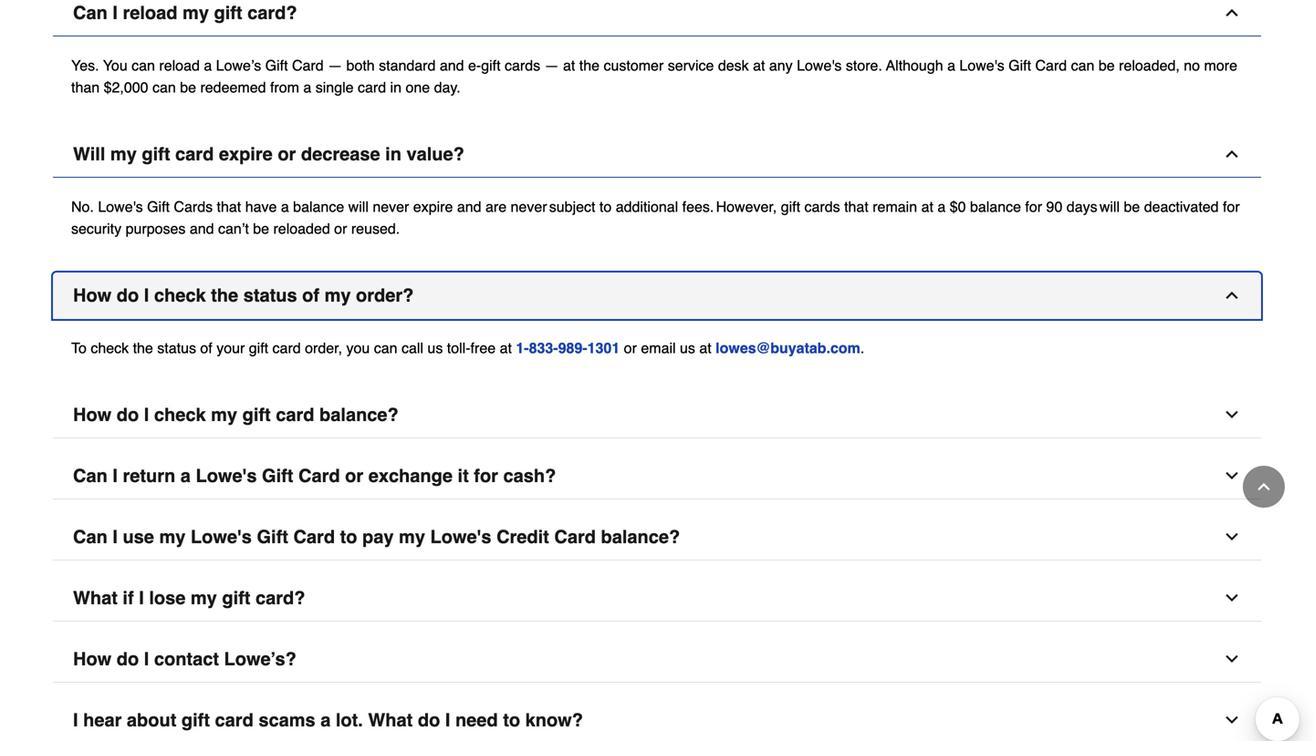 Task type: locate. For each thing, give the bounding box(es) containing it.
in inside button
[[385, 144, 401, 165]]

1 horizontal spatial us
[[680, 340, 695, 357]]

can for can i reload my gift card?
[[73, 2, 107, 23]]

1 vertical spatial and
[[457, 198, 481, 215]]

lowe's
[[216, 57, 261, 74]]

will
[[348, 198, 369, 215]]

can left return
[[73, 466, 107, 487]]

to left pay
[[340, 527, 357, 548]]

chevron down image inside can i return a lowe's gift card or exchange it for cash? button
[[1223, 467, 1241, 485]]

or left reused.
[[334, 220, 347, 237]]

chevron down image inside how do i check my gift card balance? button
[[1223, 406, 1241, 424]]

2 vertical spatial the
[[133, 340, 153, 357]]

can right "$2,000"
[[152, 79, 176, 96]]

lowe's down 'it'
[[430, 527, 491, 548]]

1 horizontal spatial to
[[503, 710, 520, 731]]

to left additional
[[600, 198, 612, 215]]

3 chevron down image from the top
[[1223, 589, 1241, 608]]

toll-
[[447, 340, 470, 357]]

i right if
[[139, 588, 144, 609]]

gift inside no. lowe's gift cards that have a balance will never expire and are never subject to additional fees. however, gift cards that remain at a $0 balance for 90 days will be deactivated for security purposes and can't be reloaded or reused.
[[781, 198, 800, 215]]

1 vertical spatial in
[[385, 144, 401, 165]]

how for how do i check my gift card balance?
[[73, 405, 112, 426]]

lowe's
[[797, 57, 842, 74], [960, 57, 1005, 74], [98, 198, 143, 215], [196, 466, 257, 487], [191, 527, 252, 548], [430, 527, 491, 548]]

how do i check my gift card balance?
[[73, 405, 399, 426]]

gift inside no. lowe's gift cards that have a balance will never expire and are never subject to additional fees. however, gift cards that remain at a $0 balance for 90 days will be deactivated for security purposes and can't be reloaded or reused.
[[147, 198, 170, 215]]

0 horizontal spatial the
[[133, 340, 153, 357]]

gift right will
[[142, 144, 170, 165]]

1 horizontal spatial —
[[544, 57, 559, 74]]

no. lowe's gift cards that have a balance will never expire and are never subject to additional fees. however, gift cards that remain at a $0 balance for 90 days will be deactivated for security purposes and can't be reloaded or reused.
[[71, 198, 1240, 237]]

1 horizontal spatial the
[[211, 285, 238, 306]]

0 vertical spatial chevron down image
[[1223, 406, 1241, 424]]

can i return a lowe's gift card or exchange it for cash? button
[[53, 453, 1261, 500]]

do up return
[[117, 405, 139, 426]]

chevron down image for can i use my lowe's gift card to pay my lowe's credit card balance?
[[1223, 528, 1241, 546]]

0 horizontal spatial balance?
[[319, 405, 399, 426]]

lowes@buyatab.com
[[716, 340, 860, 357]]

lowe's up the security
[[98, 198, 143, 215]]

to right need
[[503, 710, 520, 731]]

how for how do i check the status of my order?
[[73, 285, 112, 306]]

1 vertical spatial of
[[200, 340, 212, 357]]

status left your
[[157, 340, 196, 357]]

can left 'call'
[[374, 340, 397, 357]]

chevron down image for how do i contact lowe's?
[[1223, 651, 1241, 669]]

balance? down you
[[319, 405, 399, 426]]

1 horizontal spatial expire
[[413, 198, 453, 215]]

833-
[[529, 340, 558, 357]]

in inside yes. you can reload a lowe's gift card — both standard and e-gift cards — at the customer service desk at any lowe's store. although a lowe's gift card can be reloaded, no more than $2,000 can be redeemed from a single card in one day.
[[390, 79, 402, 96]]

i up return
[[144, 405, 149, 426]]

2 how from the top
[[73, 405, 112, 426]]

how down to on the top left of page
[[73, 405, 112, 426]]

days will
[[1067, 198, 1120, 215]]

— up single
[[328, 57, 342, 74]]

need
[[455, 710, 498, 731]]

1 vertical spatial cards
[[804, 198, 840, 215]]

a left lowe's
[[204, 57, 212, 74]]

1 horizontal spatial for
[[1025, 198, 1042, 215]]

2 — from the left
[[544, 57, 559, 74]]

1 horizontal spatial cards
[[804, 198, 840, 215]]

how inside how do i contact lowe's? button
[[73, 649, 112, 670]]

do left need
[[418, 710, 440, 731]]

how up to on the top left of page
[[73, 285, 112, 306]]

0 horizontal spatial us
[[427, 340, 443, 357]]

0 vertical spatial of
[[302, 285, 319, 306]]

expire inside will my gift card expire or decrease in value? button
[[219, 144, 273, 165]]

and for will my gift card expire or decrease in value?
[[457, 198, 481, 215]]

one
[[406, 79, 430, 96]]

reload inside button
[[123, 2, 177, 23]]

2 vertical spatial chevron up image
[[1255, 478, 1273, 496]]

at left $0
[[921, 198, 933, 215]]

gift inside can i reload my gift card? button
[[214, 2, 242, 23]]

a
[[204, 57, 212, 74], [947, 57, 955, 74], [303, 79, 311, 96], [281, 198, 289, 215], [938, 198, 946, 215], [181, 466, 191, 487], [320, 710, 331, 731]]

2 chevron down image from the top
[[1223, 712, 1241, 730]]

reload down can i reload my gift card?
[[159, 57, 200, 74]]

check inside how do i check my gift card balance? button
[[154, 405, 206, 426]]

0 vertical spatial to
[[600, 198, 612, 215]]

lose
[[149, 588, 186, 609]]

do down purposes
[[117, 285, 139, 306]]

0 vertical spatial reload
[[123, 2, 177, 23]]

a right have
[[281, 198, 289, 215]]

1 vertical spatial how
[[73, 405, 112, 426]]

for
[[1025, 198, 1042, 215], [1223, 198, 1240, 215], [474, 466, 498, 487]]

and inside yes. you can reload a lowe's gift card — both standard and e-gift cards — at the customer service desk at any lowe's store. although a lowe's gift card can be reloaded, no more than $2,000 can be redeemed from a single card in one day.
[[440, 57, 464, 74]]

gift up lowe's?
[[222, 588, 250, 609]]

and
[[440, 57, 464, 74], [457, 198, 481, 215], [190, 220, 214, 237]]

scams
[[259, 710, 315, 731]]

1 vertical spatial to
[[340, 527, 357, 548]]

do inside button
[[117, 285, 139, 306]]

for right 'it'
[[474, 466, 498, 487]]

1 horizontal spatial that
[[844, 198, 869, 215]]

2 balance from the left
[[970, 198, 1021, 215]]

chevron down image inside can i use my lowe's gift card to pay my lowe's credit card balance? button
[[1223, 528, 1241, 546]]

1 vertical spatial can
[[73, 466, 107, 487]]

for right 'deactivated'
[[1223, 198, 1240, 215]]

0 vertical spatial cards
[[505, 57, 540, 74]]

gift right fees. however,
[[781, 198, 800, 215]]

do left contact
[[117, 649, 139, 670]]

gift
[[265, 57, 288, 74], [1009, 57, 1031, 74], [147, 198, 170, 215], [262, 466, 293, 487], [257, 527, 288, 548]]

or right 1301
[[624, 340, 637, 357]]

i
[[113, 2, 118, 23], [144, 285, 149, 306], [144, 405, 149, 426], [113, 466, 118, 487], [113, 527, 118, 548], [139, 588, 144, 609], [144, 649, 149, 670], [73, 710, 78, 731], [445, 710, 450, 731]]

gift right about
[[182, 710, 210, 731]]

check
[[154, 285, 206, 306], [91, 340, 129, 357], [154, 405, 206, 426]]

chevron up image inside how do i check the status of my order? button
[[1223, 286, 1241, 305]]

2 horizontal spatial the
[[579, 57, 600, 74]]

1 vertical spatial chevron down image
[[1223, 712, 1241, 730]]

scroll to top element
[[1243, 466, 1285, 508]]

at left customer
[[563, 57, 575, 74]]

0 horizontal spatial of
[[200, 340, 212, 357]]

chevron up image inside can i reload my gift card? button
[[1223, 3, 1241, 22]]

—
[[328, 57, 342, 74], [544, 57, 559, 74]]

a right from
[[303, 79, 311, 96]]

card
[[358, 79, 386, 96], [175, 144, 214, 165], [272, 340, 301, 357], [276, 405, 314, 426], [215, 710, 254, 731]]

— right e-
[[544, 57, 559, 74]]

can i use my lowe's gift card to pay my lowe's credit card balance? button
[[53, 515, 1261, 561]]

0 vertical spatial expire
[[219, 144, 273, 165]]

for inside button
[[474, 466, 498, 487]]

the up your
[[211, 285, 238, 306]]

chevron down image
[[1223, 406, 1241, 424], [1223, 712, 1241, 730]]

be left redeemed
[[180, 79, 196, 96]]

card up can i return a lowe's gift card or exchange it for cash?
[[276, 405, 314, 426]]

of
[[302, 285, 319, 306], [200, 340, 212, 357]]

1 vertical spatial card?
[[256, 588, 305, 609]]

0 horizontal spatial balance
[[293, 198, 344, 215]]

reload up the you in the left top of the page
[[123, 2, 177, 23]]

you
[[346, 340, 370, 357]]

1 vertical spatial what
[[368, 710, 413, 731]]

customer
[[604, 57, 664, 74]]

2 chevron down image from the top
[[1223, 528, 1241, 546]]

of up order,
[[302, 285, 319, 306]]

status up your
[[243, 285, 297, 306]]

lowe's inside no. lowe's gift cards that have a balance will never expire and are never subject to additional fees. however, gift cards that remain at a $0 balance for 90 days will be deactivated for security purposes and can't be reloaded or reused.
[[98, 198, 143, 215]]

in left one
[[390, 79, 402, 96]]

check right to on the top left of page
[[91, 340, 129, 357]]

reload
[[123, 2, 177, 23], [159, 57, 200, 74]]

1 that from the left
[[217, 198, 241, 215]]

can left use
[[73, 527, 107, 548]]

both
[[346, 57, 375, 74]]

1 — from the left
[[328, 57, 342, 74]]

my right will
[[110, 144, 137, 165]]

what
[[73, 588, 118, 609], [368, 710, 413, 731]]

gift down your
[[242, 405, 271, 426]]

reloaded
[[273, 220, 330, 237]]

how do i contact lowe's? button
[[53, 637, 1261, 683]]

3 can from the top
[[73, 527, 107, 548]]

chevron down image
[[1223, 467, 1241, 485], [1223, 528, 1241, 546], [1223, 589, 1241, 608], [1223, 651, 1241, 669]]

0 horizontal spatial what
[[73, 588, 118, 609]]

0 vertical spatial can
[[73, 2, 107, 23]]

balance? down can i return a lowe's gift card or exchange it for cash? button
[[601, 527, 680, 548]]

my right use
[[159, 527, 186, 548]]

cards left 'remain' at the right of page
[[804, 198, 840, 215]]

0 vertical spatial and
[[440, 57, 464, 74]]

1 vertical spatial chevron up image
[[1223, 286, 1241, 305]]

0 vertical spatial how
[[73, 285, 112, 306]]

how inside how do i check my gift card balance? button
[[73, 405, 112, 426]]

card? up lowe's
[[247, 2, 297, 23]]

0 vertical spatial status
[[243, 285, 297, 306]]

what right lot.
[[368, 710, 413, 731]]

2 vertical spatial check
[[154, 405, 206, 426]]

yes. you can reload a lowe's gift card — both standard and e-gift cards — at the customer service desk at any lowe's store. although a lowe's gift card can be reloaded, no more than $2,000 can be redeemed from a single card in one day.
[[71, 57, 1237, 96]]

1 vertical spatial the
[[211, 285, 238, 306]]

chevron down image inside i hear about gift card scams a lot. what do i need to know? button
[[1223, 712, 1241, 730]]

1 vertical spatial reload
[[159, 57, 200, 74]]

0 horizontal spatial that
[[217, 198, 241, 215]]

how up hear
[[73, 649, 112, 670]]

check for my
[[154, 405, 206, 426]]

card down the both at top
[[358, 79, 386, 96]]

us right email
[[680, 340, 695, 357]]

2 can from the top
[[73, 466, 107, 487]]

balance up "reloaded"
[[293, 198, 344, 215]]

gift inside what if i lose my gift card? button
[[222, 588, 250, 609]]

1 can from the top
[[73, 2, 107, 23]]

0 vertical spatial the
[[579, 57, 600, 74]]

in left value?
[[385, 144, 401, 165]]

1 horizontal spatial of
[[302, 285, 319, 306]]

what left if
[[73, 588, 118, 609]]

card?
[[247, 2, 297, 23], [256, 588, 305, 609]]

0 horizontal spatial status
[[157, 340, 196, 357]]

0 horizontal spatial —
[[328, 57, 342, 74]]

chevron down image inside how do i contact lowe's? button
[[1223, 651, 1241, 669]]

0 vertical spatial card?
[[247, 2, 297, 23]]

a left lot.
[[320, 710, 331, 731]]

0 horizontal spatial cards
[[505, 57, 540, 74]]

pay
[[362, 527, 394, 548]]

1 how from the top
[[73, 285, 112, 306]]

the left customer
[[579, 57, 600, 74]]

0 vertical spatial in
[[390, 79, 402, 96]]

expire
[[219, 144, 273, 165], [413, 198, 453, 215]]

email
[[641, 340, 676, 357]]

can up 'yes.'
[[73, 2, 107, 23]]

hear
[[83, 710, 122, 731]]

or left the exchange
[[345, 466, 363, 487]]

status inside button
[[243, 285, 297, 306]]

chevron down image for can i return a lowe's gift card or exchange it for cash?
[[1223, 467, 1241, 485]]

chevron down image inside what if i lose my gift card? button
[[1223, 589, 1241, 608]]

2 horizontal spatial to
[[600, 198, 612, 215]]

how for how do i contact lowe's?
[[73, 649, 112, 670]]

of left your
[[200, 340, 212, 357]]

that
[[217, 198, 241, 215], [844, 198, 869, 215]]

lowe's up what if i lose my gift card?
[[191, 527, 252, 548]]

2 vertical spatial can
[[73, 527, 107, 548]]

be left reloaded,
[[1099, 57, 1115, 74]]

4 chevron down image from the top
[[1223, 651, 1241, 669]]

deactivated
[[1144, 198, 1219, 215]]

from
[[270, 79, 299, 96]]

can i reload my gift card?
[[73, 2, 297, 23]]

i left return
[[113, 466, 118, 487]]

balance?
[[319, 405, 399, 426], [601, 527, 680, 548]]

in
[[390, 79, 402, 96], [385, 144, 401, 165]]

if
[[123, 588, 134, 609]]

my right lose
[[191, 588, 217, 609]]

1 chevron down image from the top
[[1223, 406, 1241, 424]]

check inside how do i check the status of my order? button
[[154, 285, 206, 306]]

status
[[243, 285, 297, 306], [157, 340, 196, 357]]

1 chevron down image from the top
[[1223, 467, 1241, 485]]

reload inside yes. you can reload a lowe's gift card — both standard and e-gift cards — at the customer service desk at any lowe's store. although a lowe's gift card can be reloaded, no more than $2,000 can be redeemed from a single card in one day.
[[159, 57, 200, 74]]

card? up lowe's?
[[256, 588, 305, 609]]

and up day.
[[440, 57, 464, 74]]

the inside yes. you can reload a lowe's gift card — both standard and e-gift cards — at the customer service desk at any lowe's store. although a lowe's gift card can be reloaded, no more than $2,000 can be redeemed from a single card in one day.
[[579, 57, 600, 74]]

at
[[563, 57, 575, 74], [753, 57, 765, 74], [921, 198, 933, 215], [500, 340, 512, 357], [699, 340, 712, 357]]

gift inside yes. you can reload a lowe's gift card — both standard and e-gift cards — at the customer service desk at any lowe's store. although a lowe's gift card can be reloaded, no more than $2,000 can be redeemed from a single card in one day.
[[481, 57, 501, 74]]

1 horizontal spatial balance
[[970, 198, 1021, 215]]

1 vertical spatial expire
[[413, 198, 453, 215]]

that left 'remain' at the right of page
[[844, 198, 869, 215]]

chevron up image
[[1223, 3, 1241, 22], [1223, 286, 1241, 305], [1255, 478, 1273, 496]]

0 vertical spatial what
[[73, 588, 118, 609]]

at right email
[[699, 340, 712, 357]]

the inside how do i check the status of my order? button
[[211, 285, 238, 306]]

us right 'call'
[[427, 340, 443, 357]]

i down purposes
[[144, 285, 149, 306]]

us
[[427, 340, 443, 357], [680, 340, 695, 357]]

expire right never
[[413, 198, 453, 215]]

expire up have
[[219, 144, 273, 165]]

1 horizontal spatial status
[[243, 285, 297, 306]]

service
[[668, 57, 714, 74]]

be
[[1099, 57, 1115, 74], [180, 79, 196, 96], [1124, 198, 1140, 215], [253, 220, 269, 237]]

call
[[402, 340, 423, 357]]

do for how do i contact lowe's?
[[117, 649, 139, 670]]

1 balance from the left
[[293, 198, 344, 215]]

1 horizontal spatial what
[[368, 710, 413, 731]]

2 vertical spatial how
[[73, 649, 112, 670]]

1 horizontal spatial balance?
[[601, 527, 680, 548]]

0 vertical spatial chevron up image
[[1223, 3, 1241, 22]]

0 horizontal spatial for
[[474, 466, 498, 487]]

2 vertical spatial and
[[190, 220, 214, 237]]

how inside how do i check the status of my order? button
[[73, 285, 112, 306]]

never subject
[[511, 198, 595, 215]]

can
[[73, 2, 107, 23], [73, 466, 107, 487], [73, 527, 107, 548]]

lot.
[[336, 710, 363, 731]]

0 vertical spatial check
[[154, 285, 206, 306]]

my left order? on the left top
[[325, 285, 351, 306]]

3 how from the top
[[73, 649, 112, 670]]

card
[[292, 57, 324, 74], [1035, 57, 1067, 74], [298, 466, 340, 487], [293, 527, 335, 548], [554, 527, 596, 548]]

reloaded,
[[1119, 57, 1180, 74]]

that up the can't on the top left
[[217, 198, 241, 215]]

and left are
[[457, 198, 481, 215]]

0 horizontal spatial expire
[[219, 144, 273, 165]]

for left 90
[[1025, 198, 1042, 215]]

to
[[600, 198, 612, 215], [340, 527, 357, 548], [503, 710, 520, 731]]

more
[[1204, 57, 1237, 74]]

cards right e-
[[505, 57, 540, 74]]

$2,000
[[104, 79, 148, 96]]

the right to on the top left of page
[[133, 340, 153, 357]]

and down cards
[[190, 220, 214, 237]]



Task type: vqa. For each thing, say whether or not it's contained in the screenshot.
email
yes



Task type: describe. For each thing, give the bounding box(es) containing it.
chevron up image for can i reload my gift card?
[[1223, 3, 1241, 22]]

fees. however,
[[682, 198, 777, 215]]

be down have
[[253, 220, 269, 237]]

what if i lose my gift card?
[[73, 588, 305, 609]]

although
[[886, 57, 943, 74]]

redeemed
[[200, 79, 266, 96]]

know?
[[525, 710, 583, 731]]

card inside yes. you can reload a lowe's gift card — both standard and e-gift cards — at the customer service desk at any lowe's store. although a lowe's gift card can be reloaded, no more than $2,000 can be redeemed from a single card in one day.
[[358, 79, 386, 96]]

at inside no. lowe's gift cards that have a balance will never expire and are never subject to additional fees. however, gift cards that remain at a $0 balance for 90 days will be deactivated for security purposes and can't be reloaded or reused.
[[921, 198, 933, 215]]

of inside button
[[302, 285, 319, 306]]

how do i check the status of my order?
[[73, 285, 414, 306]]

gift right your
[[249, 340, 268, 357]]

1 vertical spatial status
[[157, 340, 196, 357]]

decrease
[[301, 144, 380, 165]]

day.
[[434, 79, 461, 96]]

a left $0
[[938, 198, 946, 215]]

can i reload my gift card? button
[[53, 0, 1261, 36]]

2 us from the left
[[680, 340, 695, 357]]

about
[[127, 710, 176, 731]]

free
[[470, 340, 496, 357]]

can't
[[218, 220, 249, 237]]

no.
[[71, 198, 94, 215]]

never
[[373, 198, 409, 215]]

reused.
[[351, 220, 400, 237]]

will my gift card expire or decrease in value? button
[[53, 131, 1261, 178]]

expire inside no. lowe's gift cards that have a balance will never expire and are never subject to additional fees. however, gift cards that remain at a $0 balance for 90 days will be deactivated for security purposes and can't be reloaded or reused.
[[413, 198, 453, 215]]

1 vertical spatial check
[[91, 340, 129, 357]]

chevron down image for what if i lose my gift card?
[[1223, 589, 1241, 608]]

use
[[123, 527, 154, 548]]

at left any
[[753, 57, 765, 74]]

2 horizontal spatial for
[[1223, 198, 1240, 215]]

how do i contact lowe's?
[[73, 649, 296, 670]]

2 vertical spatial to
[[503, 710, 520, 731]]

to
[[71, 340, 87, 357]]

or left decrease
[[278, 144, 296, 165]]

can for can i return a lowe's gift card or exchange it for cash?
[[73, 466, 107, 487]]

cash?
[[503, 466, 556, 487]]

no
[[1184, 57, 1200, 74]]

my inside button
[[325, 285, 351, 306]]

1 vertical spatial balance?
[[601, 527, 680, 548]]

can up "$2,000"
[[132, 57, 155, 74]]

to check the status of your gift card order, you can call us toll-free at 1-833-989-1301 or email us at lowes@buyatab.com .
[[71, 340, 865, 357]]

i left need
[[445, 710, 450, 731]]

lowe's down how do i check my gift card balance? at the left
[[196, 466, 257, 487]]

additional
[[616, 198, 678, 215]]

90
[[1046, 198, 1063, 215]]

do for how do i check the status of my order?
[[117, 285, 139, 306]]

exchange
[[368, 466, 453, 487]]

will my gift card expire or decrease in value?
[[73, 144, 464, 165]]

have
[[245, 198, 277, 215]]

order,
[[305, 340, 342, 357]]

gift inside i hear about gift card scams a lot. what do i need to know? button
[[182, 710, 210, 731]]

be right days will
[[1124, 198, 1140, 215]]

will
[[73, 144, 105, 165]]

your
[[216, 340, 245, 357]]

check for the
[[154, 285, 206, 306]]

lowe's right any
[[797, 57, 842, 74]]

1-833-989-1301 link
[[516, 340, 620, 357]]

can for can i use my lowe's gift card to pay my lowe's credit card balance?
[[73, 527, 107, 548]]

purposes
[[126, 220, 186, 237]]

are
[[485, 198, 507, 215]]

you
[[103, 57, 127, 74]]

contact
[[154, 649, 219, 670]]

can i return a lowe's gift card or exchange it for cash?
[[73, 466, 556, 487]]

chevron up image inside scroll to top element
[[1255, 478, 1273, 496]]

gift inside how do i check my gift card balance? button
[[242, 405, 271, 426]]

any
[[769, 57, 793, 74]]

.
[[860, 340, 865, 357]]

lowes@buyatab.com link
[[716, 340, 860, 357]]

cards
[[174, 198, 213, 215]]

how do i check the status of my order? button
[[53, 273, 1261, 319]]

chevron down image for i hear about gift card scams a lot. what do i need to know?
[[1223, 712, 1241, 730]]

security
[[71, 220, 121, 237]]

chevron down image for how do i check my gift card balance?
[[1223, 406, 1241, 424]]

i inside button
[[144, 285, 149, 306]]

i left hear
[[73, 710, 78, 731]]

remain
[[873, 198, 917, 215]]

lowe's?
[[224, 649, 296, 670]]

single
[[316, 79, 354, 96]]

card left order,
[[272, 340, 301, 357]]

to inside no. lowe's gift cards that have a balance will never expire and are never subject to additional fees. however, gift cards that remain at a $0 balance for 90 days will be deactivated for security purposes and can't be reloaded or reused.
[[600, 198, 612, 215]]

do for how do i check my gift card balance?
[[117, 405, 139, 426]]

how do i check my gift card balance? button
[[53, 392, 1261, 439]]

credit
[[497, 527, 549, 548]]

989-
[[558, 340, 587, 357]]

than
[[71, 79, 100, 96]]

card up cards
[[175, 144, 214, 165]]

standard
[[379, 57, 436, 74]]

chevron up image for how do i check the status of my order?
[[1223, 286, 1241, 305]]

chevron up image
[[1223, 145, 1241, 163]]

can left reloaded,
[[1071, 57, 1095, 74]]

or inside no. lowe's gift cards that have a balance will never expire and are never subject to additional fees. however, gift cards that remain at a $0 balance for 90 days will be deactivated for security purposes and can't be reloaded or reused.
[[334, 220, 347, 237]]

yes.
[[71, 57, 99, 74]]

it
[[458, 466, 469, 487]]

cards inside yes. you can reload a lowe's gift card — both standard and e-gift cards — at the customer service desk at any lowe's store. although a lowe's gift card can be reloaded, no more than $2,000 can be redeemed from a single card in one day.
[[505, 57, 540, 74]]

my right pay
[[399, 527, 425, 548]]

a right although
[[947, 57, 955, 74]]

store.
[[846, 57, 882, 74]]

at left 1- at the top left of page
[[500, 340, 512, 357]]

0 vertical spatial balance?
[[319, 405, 399, 426]]

and for can i reload my gift card?
[[440, 57, 464, 74]]

return
[[123, 466, 175, 487]]

0 horizontal spatial to
[[340, 527, 357, 548]]

my down your
[[211, 405, 237, 426]]

1 us from the left
[[427, 340, 443, 357]]

order?
[[356, 285, 414, 306]]

$0
[[950, 198, 966, 215]]

i hear about gift card scams a lot. what do i need to know? button
[[53, 698, 1261, 742]]

e-
[[468, 57, 481, 74]]

i left contact
[[144, 649, 149, 670]]

i hear about gift card scams a lot. what do i need to know?
[[73, 710, 583, 731]]

2 that from the left
[[844, 198, 869, 215]]

1-
[[516, 340, 529, 357]]

value?
[[407, 144, 464, 165]]

cards inside no. lowe's gift cards that have a balance will never expire and are never subject to additional fees. however, gift cards that remain at a $0 balance for 90 days will be deactivated for security purposes and can't be reloaded or reused.
[[804, 198, 840, 215]]

1301
[[587, 340, 620, 357]]

card left scams
[[215, 710, 254, 731]]

lowe's right although
[[960, 57, 1005, 74]]

desk
[[718, 57, 749, 74]]

i left use
[[113, 527, 118, 548]]

what if i lose my gift card? button
[[53, 576, 1261, 622]]

gift inside will my gift card expire or decrease in value? button
[[142, 144, 170, 165]]

i up the you in the left top of the page
[[113, 2, 118, 23]]

can i use my lowe's gift card to pay my lowe's credit card balance?
[[73, 527, 680, 548]]

a right return
[[181, 466, 191, 487]]

my up redeemed
[[183, 2, 209, 23]]



